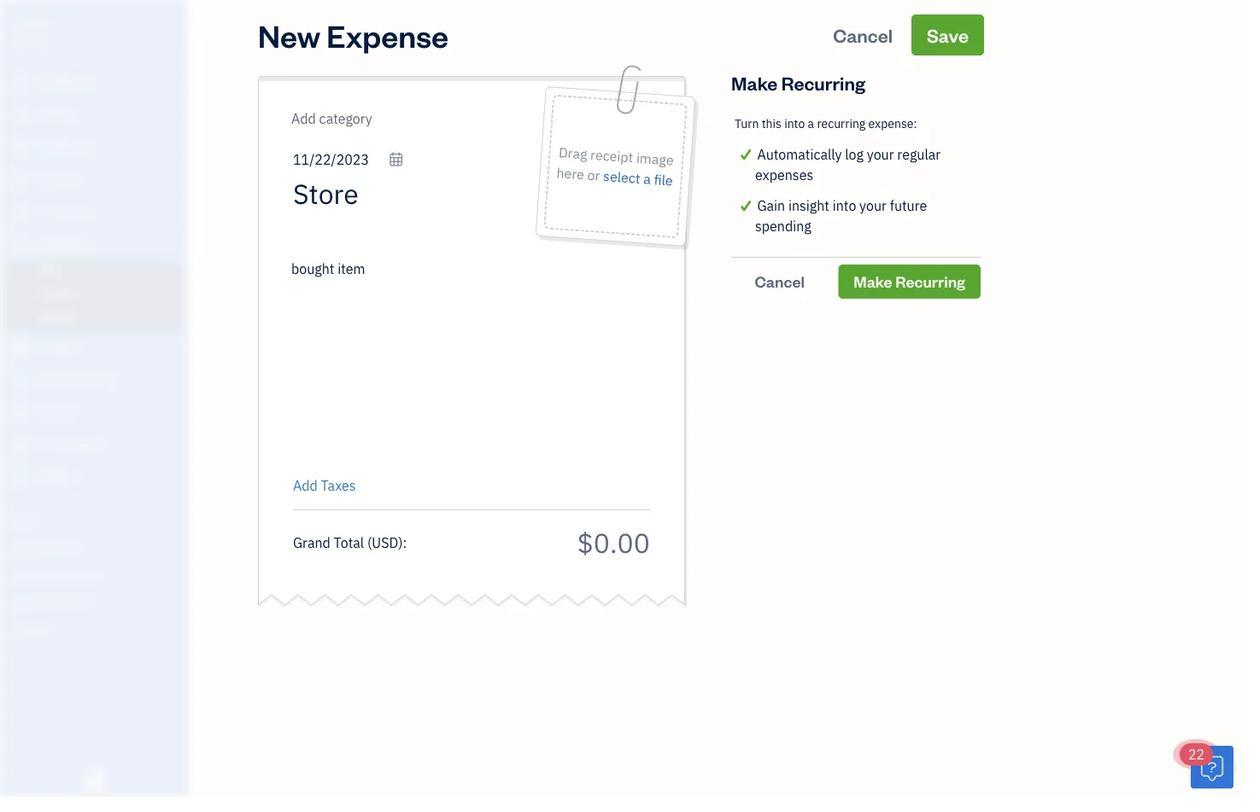 Task type: locate. For each thing, give the bounding box(es) containing it.
0 horizontal spatial into
[[784, 116, 805, 132]]

cancel down spending
[[755, 272, 805, 292]]

project image
[[11, 340, 32, 357]]

make recurring
[[731, 70, 865, 95], [854, 272, 965, 292]]

your
[[867, 146, 894, 164], [860, 197, 887, 215]]

apple
[[14, 15, 50, 33]]

1 vertical spatial your
[[860, 197, 887, 215]]

cancel left save
[[833, 23, 893, 47]]

1 vertical spatial make recurring
[[854, 272, 965, 292]]

make down gain insight into your future spending
[[854, 272, 892, 292]]

main element
[[0, 0, 231, 798]]

1 vertical spatial cancel
[[755, 272, 805, 292]]

report image
[[11, 470, 32, 487]]

make recurring down future
[[854, 272, 965, 292]]

(
[[367, 534, 372, 552]]

your right log
[[867, 146, 894, 164]]

0 horizontal spatial cancel
[[755, 272, 805, 292]]

recurring down future
[[895, 272, 965, 292]]

1 vertical spatial a
[[643, 170, 651, 188]]

invoice image
[[11, 172, 32, 189]]

file
[[653, 171, 673, 190]]

spending
[[755, 217, 811, 235]]

select a file
[[603, 167, 673, 190]]

cancel button down spending
[[731, 265, 828, 299]]

apple owner
[[14, 15, 50, 48]]

make recurring up this
[[731, 70, 865, 95]]

receipt
[[590, 146, 634, 166]]

into right this
[[784, 116, 805, 132]]

0 horizontal spatial a
[[643, 170, 651, 188]]

a
[[808, 116, 814, 132], [643, 170, 651, 188]]

1 horizontal spatial a
[[808, 116, 814, 132]]

0 vertical spatial make
[[731, 70, 778, 95]]

a left recurring
[[808, 116, 814, 132]]

1 vertical spatial recurring
[[895, 272, 965, 292]]

0 vertical spatial your
[[867, 146, 894, 164]]

automatically log your regular expenses
[[755, 146, 941, 184]]

0 vertical spatial into
[[784, 116, 805, 132]]

0 vertical spatial a
[[808, 116, 814, 132]]

into right insight
[[833, 197, 856, 215]]

recurring
[[781, 70, 865, 95], [895, 272, 965, 292]]

make
[[731, 70, 778, 95], [854, 272, 892, 292]]

turn this into a recurring expense: element
[[731, 103, 981, 258]]

into inside gain insight into your future spending
[[833, 197, 856, 215]]

chart image
[[11, 437, 32, 454]]

expense image
[[11, 237, 32, 254]]

Category text field
[[291, 108, 437, 129]]

taxes
[[321, 477, 356, 495]]

0 vertical spatial recurring
[[781, 70, 865, 95]]

image
[[636, 149, 674, 169]]

select
[[603, 167, 641, 188]]

your left future
[[860, 197, 887, 215]]

cancel
[[833, 23, 893, 47], [755, 272, 805, 292]]

):
[[398, 534, 407, 552]]

a inside select a file
[[643, 170, 651, 188]]

insight
[[788, 197, 829, 215]]

1 horizontal spatial recurring
[[895, 272, 965, 292]]

drag
[[558, 143, 588, 163]]

check image
[[735, 196, 757, 216]]

cancel button
[[818, 15, 908, 56], [731, 265, 828, 299]]

drag receipt image here or
[[556, 143, 674, 185]]

money image
[[11, 405, 32, 422]]

0 horizontal spatial recurring
[[781, 70, 865, 95]]

1 vertical spatial into
[[833, 197, 856, 215]]

cancel button left save button
[[818, 15, 908, 56]]

1 horizontal spatial into
[[833, 197, 856, 215]]

total
[[334, 534, 364, 552]]

automatically
[[757, 146, 842, 164]]

save button
[[911, 15, 984, 56]]

grand total ( usd ):
[[293, 534, 407, 552]]

turn
[[735, 116, 759, 132]]

new expense
[[258, 15, 449, 55]]

items and services image
[[13, 568, 183, 582]]

0 horizontal spatial make
[[731, 70, 778, 95]]

a left file
[[643, 170, 651, 188]]

usd
[[372, 534, 398, 552]]

0 vertical spatial cancel
[[833, 23, 893, 47]]

check image
[[735, 144, 757, 165]]

1 horizontal spatial cancel
[[833, 23, 893, 47]]

into
[[784, 116, 805, 132], [833, 197, 856, 215]]

22 button
[[1180, 744, 1234, 789]]

1 horizontal spatial make
[[854, 272, 892, 292]]

your inside automatically log your regular expenses
[[867, 146, 894, 164]]

this
[[762, 116, 782, 132]]

dashboard image
[[11, 74, 32, 91]]

settings image
[[13, 623, 183, 636]]

1 vertical spatial make
[[854, 272, 892, 292]]

make up turn
[[731, 70, 778, 95]]

resource center badge image
[[1191, 747, 1234, 789]]

recurring up turn this into a recurring expense: on the top right of page
[[781, 70, 865, 95]]



Task type: describe. For each thing, give the bounding box(es) containing it.
expense:
[[868, 116, 917, 132]]

into for a
[[784, 116, 805, 132]]

client image
[[11, 107, 32, 124]]

save
[[927, 23, 969, 47]]

bank connections image
[[13, 595, 183, 609]]

expense
[[327, 15, 449, 55]]

regular
[[897, 146, 941, 164]]

recurring
[[817, 116, 866, 132]]

22
[[1188, 746, 1205, 764]]

freshbooks image
[[80, 771, 108, 791]]

turn this into a recurring expense:
[[735, 116, 917, 132]]

future
[[890, 197, 927, 215]]

add
[[293, 477, 318, 495]]

gain
[[757, 197, 785, 215]]

grand
[[293, 534, 330, 552]]

0 vertical spatial cancel button
[[818, 15, 908, 56]]

cancel for cancel button to the bottom
[[755, 272, 805, 292]]

Description text field
[[284, 259, 642, 464]]

owner
[[14, 34, 45, 48]]

your inside gain insight into your future spending
[[860, 197, 887, 215]]

apps image
[[13, 513, 183, 527]]

gain insight into your future spending
[[755, 197, 927, 235]]

recurring inside make recurring button
[[895, 272, 965, 292]]

0 vertical spatial make recurring
[[731, 70, 865, 95]]

into for your
[[833, 197, 856, 215]]

add taxes
[[293, 477, 356, 495]]

make recurring inside button
[[854, 272, 965, 292]]

log
[[845, 146, 864, 164]]

select a file button
[[602, 166, 674, 191]]

estimate image
[[11, 139, 32, 156]]

here
[[556, 164, 585, 184]]

or
[[587, 166, 601, 185]]

team members image
[[13, 541, 183, 554]]

make inside button
[[854, 272, 892, 292]]

Amount (USD) text field
[[577, 525, 650, 561]]

payment image
[[11, 204, 32, 221]]

1 vertical spatial cancel button
[[731, 265, 828, 299]]

make recurring button
[[838, 265, 981, 299]]

expenses
[[755, 166, 813, 184]]

Date in MM/DD/YYYY format text field
[[293, 151, 404, 169]]

add taxes button
[[293, 476, 356, 496]]

new
[[258, 15, 320, 55]]

timer image
[[11, 372, 32, 390]]

Merchant text field
[[293, 177, 527, 211]]

cancel for cancel button to the top
[[833, 23, 893, 47]]



Task type: vqa. For each thing, say whether or not it's contained in the screenshot.
insight
yes



